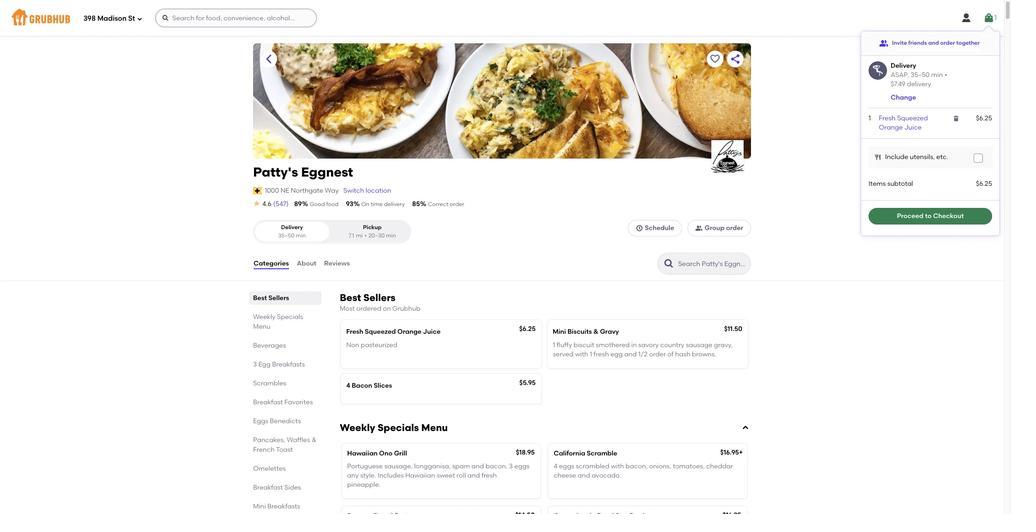Task type: describe. For each thing, give the bounding box(es) containing it.
scrambles
[[253, 380, 286, 387]]

20–30
[[369, 232, 385, 239]]

weekly specials menu button
[[338, 421, 751, 434]]

beverages
[[253, 342, 286, 350]]

patty's eggnest logo image
[[712, 140, 744, 172]]

bacon,
[[626, 463, 648, 470]]

best for best sellers most ordered on grubhub
[[340, 292, 361, 304]]

pickup 7.1 mi • 20–30 min
[[349, 224, 396, 239]]

delivery for asap,
[[891, 62, 917, 70]]

tomatoes,
[[673, 463, 705, 470]]

$16.95
[[721, 449, 739, 456]]

1/2
[[639, 351, 648, 358]]

save this restaurant image
[[710, 54, 721, 65]]

mini for mini biscuits & gravy
[[553, 328, 566, 336]]

delivery icon image
[[869, 61, 887, 80]]

food
[[326, 201, 339, 208]]

option group containing delivery 35–50 min
[[253, 220, 411, 244]]

specials inside tab
[[277, 313, 303, 321]]

delivery asap, 35–50 min • $7.49 delivery
[[891, 62, 948, 88]]

onions,
[[649, 463, 672, 470]]

1000
[[265, 187, 279, 194]]

french
[[253, 446, 275, 454]]

items subtotal
[[869, 180, 914, 188]]

categories button
[[253, 247, 289, 280]]

non
[[346, 341, 359, 349]]

share icon image
[[730, 54, 741, 65]]

1 vertical spatial orange
[[398, 328, 422, 336]]

4.6
[[262, 200, 272, 208]]

group
[[705, 224, 725, 232]]

caret left icon image
[[263, 54, 274, 65]]

mini breakfasts tab
[[253, 502, 318, 512]]

& for waffles
[[312, 436, 317, 444]]

delivery for 35–50
[[281, 224, 303, 231]]

best for best sellers
[[253, 294, 267, 302]]

california
[[554, 449, 586, 457]]

sellers for best sellers
[[269, 294, 289, 302]]

1 inside button
[[995, 14, 997, 22]]

biscuit
[[574, 341, 594, 349]]

sides
[[285, 484, 301, 492]]

fresh inside portuguese sausage, longganisa, spam and bacon. 3 eggs any style. includes hawaiian sweet roll and fresh pineapple.
[[482, 472, 497, 480]]

fresh squeezed orange juice inside tooltip
[[879, 114, 928, 132]]

in
[[632, 341, 637, 349]]

svg image inside schedule button
[[636, 225, 643, 232]]

time
[[371, 201, 383, 208]]

sellers for best sellers most ordered on grubhub
[[364, 292, 396, 304]]

with inside the "1 fluffy biscuit smothered in savory country sausage gravy, served with 1 fresh egg and 1/2 order of hash browns."
[[575, 351, 588, 358]]

utensils,
[[910, 153, 935, 161]]

$16.95 +
[[721, 449, 743, 456]]

menu inside button
[[421, 422, 448, 433]]

$18.95
[[516, 449, 535, 456]]

1 vertical spatial $6.25
[[976, 180, 993, 188]]

mini biscuits & gravy
[[553, 328, 619, 336]]

mi
[[356, 232, 363, 239]]

mini for mini breakfasts
[[253, 503, 266, 511]]

1 vertical spatial fresh squeezed orange juice
[[346, 328, 441, 336]]

juice inside tooltip
[[905, 124, 922, 132]]

3 inside tab
[[253, 361, 257, 369]]

eggs
[[253, 417, 268, 425]]

best sellers tab
[[253, 293, 318, 303]]

mini breakfasts
[[253, 503, 300, 511]]

change button
[[891, 93, 916, 102]]

eggs inside 4 eggs scrambled with bacon, onions, tomatoes, cheddar cheese and avocado.
[[559, 463, 575, 470]]

etc.
[[937, 153, 948, 161]]

proceed to checkout
[[897, 212, 964, 220]]

pancakes, waffles & french toast
[[253, 436, 317, 454]]

pickup
[[363, 224, 382, 231]]

ordered
[[357, 305, 381, 313]]

way
[[325, 187, 339, 194]]

correct
[[428, 201, 449, 208]]

specials inside button
[[378, 422, 419, 433]]

madison
[[97, 14, 127, 22]]

fresh inside the "1 fluffy biscuit smothered in savory country sausage gravy, served with 1 fresh egg and 1/2 order of hash browns."
[[594, 351, 609, 358]]

weekly inside tab
[[253, 313, 276, 321]]

4 for 4 eggs scrambled with bacon, onions, tomatoes, cheddar cheese and avocado.
[[554, 463, 558, 470]]

breakfast sides tab
[[253, 483, 318, 493]]

benedicts
[[270, 417, 301, 425]]

order inside the "1 fluffy biscuit smothered in savory country sausage gravy, served with 1 fresh egg and 1/2 order of hash browns."
[[649, 351, 666, 358]]

proceed
[[897, 212, 924, 220]]

breakfasts inside tab
[[267, 503, 300, 511]]

favorites
[[285, 399, 313, 406]]

breakfast for breakfast sides
[[253, 484, 283, 492]]

bacon.
[[486, 463, 508, 470]]

ne
[[281, 187, 289, 194]]

checkout
[[934, 212, 964, 220]]

toast
[[276, 446, 293, 454]]

and inside the "1 fluffy biscuit smothered in savory country sausage gravy, served with 1 fresh egg and 1/2 order of hash browns."
[[625, 351, 637, 358]]

waffles
[[287, 436, 310, 444]]

good food
[[310, 201, 339, 208]]

switch
[[343, 187, 364, 194]]

sweet
[[437, 472, 455, 480]]

subtotal
[[888, 180, 914, 188]]

weekly specials menu tab
[[253, 312, 318, 332]]

order inside button
[[726, 224, 744, 232]]

with inside 4 eggs scrambled with bacon, onions, tomatoes, cheddar cheese and avocado.
[[611, 463, 624, 470]]

0 horizontal spatial squeezed
[[365, 328, 396, 336]]

style.
[[360, 472, 376, 480]]

biscuits
[[568, 328, 592, 336]]

+
[[739, 449, 743, 456]]

fresh inside fresh squeezed orange juice
[[879, 114, 896, 122]]

asap,
[[891, 71, 909, 79]]

on
[[383, 305, 391, 313]]

breakfasts inside tab
[[272, 361, 305, 369]]

weekly specials menu inside tab
[[253, 313, 303, 331]]

on time delivery
[[361, 201, 405, 208]]

roll
[[457, 472, 466, 480]]

portuguese
[[347, 463, 383, 470]]

pancakes, waffles & french toast tab
[[253, 435, 318, 455]]

eggs benedicts tab
[[253, 417, 318, 426]]

2 vertical spatial $6.25
[[519, 325, 536, 333]]

about
[[297, 260, 316, 267]]

country
[[661, 341, 685, 349]]

398
[[83, 14, 96, 22]]

cheddar
[[707, 463, 733, 470]]

reviews button
[[324, 247, 350, 280]]

invite friends and order together
[[892, 40, 980, 46]]

35–50 inside delivery asap, 35–50 min • $7.49 delivery
[[911, 71, 930, 79]]

gravy
[[600, 328, 619, 336]]

398 madison st
[[83, 14, 135, 22]]

sausage,
[[385, 463, 413, 470]]

to
[[925, 212, 932, 220]]



Task type: locate. For each thing, give the bounding box(es) containing it.
35–50 up categories
[[278, 232, 295, 239]]

weekly specials menu
[[253, 313, 303, 331], [340, 422, 448, 433]]

1 vertical spatial 4
[[554, 463, 558, 470]]

squeezed inside tooltip
[[898, 114, 928, 122]]

1 vertical spatial juice
[[423, 328, 441, 336]]

2 eggs from the left
[[559, 463, 575, 470]]

min
[[932, 71, 943, 79], [296, 232, 306, 239], [386, 232, 396, 239]]

scrambles tab
[[253, 379, 318, 388]]

1 vertical spatial breakfasts
[[267, 503, 300, 511]]

0 horizontal spatial •
[[365, 232, 367, 239]]

0 horizontal spatial sellers
[[269, 294, 289, 302]]

min down invite friends and order together on the right
[[932, 71, 943, 79]]

2 horizontal spatial min
[[932, 71, 943, 79]]

4 inside 4 eggs scrambled with bacon, onions, tomatoes, cheddar cheese and avocado.
[[554, 463, 558, 470]]

93
[[346, 200, 354, 208]]

min up about
[[296, 232, 306, 239]]

tooltip containing delivery
[[862, 26, 1000, 236]]

pineapple.
[[347, 481, 381, 489]]

min inside delivery 35–50 min
[[296, 232, 306, 239]]

1 vertical spatial specials
[[378, 422, 419, 433]]

include utensils, etc.
[[886, 153, 948, 161]]

weekly specials menu up grill
[[340, 422, 448, 433]]

0 horizontal spatial fresh
[[482, 472, 497, 480]]

breakfast favorites tab
[[253, 398, 318, 407]]

0 vertical spatial delivery
[[907, 80, 932, 88]]

includes
[[378, 472, 404, 480]]

orange inside fresh squeezed orange juice
[[879, 124, 903, 132]]

1 horizontal spatial 35–50
[[911, 71, 930, 79]]

0 horizontal spatial mini
[[253, 503, 266, 511]]

35–50 inside delivery 35–50 min
[[278, 232, 295, 239]]

about button
[[296, 247, 317, 280]]

switch location
[[343, 187, 391, 194]]

hawaiian up portuguese
[[347, 449, 378, 457]]

1000 ne northgate way
[[265, 187, 339, 194]]

people icon image for invite friends and order together
[[879, 39, 889, 48]]

1 vertical spatial fresh
[[482, 472, 497, 480]]

0 horizontal spatial menu
[[253, 323, 271, 331]]

best inside tab
[[253, 294, 267, 302]]

breakfast for breakfast favorites
[[253, 399, 283, 406]]

1 fluffy biscuit smothered in savory country sausage gravy, served with 1 fresh egg and 1/2 order of hash browns.
[[553, 341, 733, 358]]

1 inside tooltip
[[869, 114, 871, 122]]

0 vertical spatial weekly
[[253, 313, 276, 321]]

order right the group
[[726, 224, 744, 232]]

most
[[340, 305, 355, 313]]

2 breakfast from the top
[[253, 484, 283, 492]]

& right waffles
[[312, 436, 317, 444]]

st
[[128, 14, 135, 22]]

people icon image
[[879, 39, 889, 48], [696, 225, 703, 232]]

0 vertical spatial •
[[945, 71, 948, 79]]

bacon
[[352, 382, 372, 390]]

0 horizontal spatial delivery
[[384, 201, 405, 208]]

1 horizontal spatial weekly specials menu
[[340, 422, 448, 433]]

menu
[[253, 323, 271, 331], [421, 422, 448, 433]]

4 for 4 bacon slices
[[346, 382, 350, 390]]

on
[[361, 201, 369, 208]]

browns.
[[692, 351, 717, 358]]

1 horizontal spatial orange
[[879, 124, 903, 132]]

eggs
[[514, 463, 530, 470], [559, 463, 575, 470]]

breakfast sides
[[253, 484, 301, 492]]

and right friends
[[929, 40, 939, 46]]

1 horizontal spatial &
[[594, 328, 599, 336]]

1 vertical spatial delivery
[[384, 201, 405, 208]]

group order button
[[688, 220, 751, 237]]

and down scrambled
[[578, 472, 590, 480]]

1 horizontal spatial weekly
[[340, 422, 375, 433]]

and inside 4 eggs scrambled with bacon, onions, tomatoes, cheddar cheese and avocado.
[[578, 472, 590, 480]]

1 vertical spatial squeezed
[[365, 328, 396, 336]]

0 horizontal spatial 35–50
[[278, 232, 295, 239]]

breakfasts down beverages tab
[[272, 361, 305, 369]]

weekly down best sellers
[[253, 313, 276, 321]]

0 horizontal spatial with
[[575, 351, 588, 358]]

0 vertical spatial squeezed
[[898, 114, 928, 122]]

1 horizontal spatial min
[[386, 232, 396, 239]]

4 up 'cheese'
[[554, 463, 558, 470]]

main navigation navigation
[[0, 0, 1005, 36]]

0 vertical spatial specials
[[277, 313, 303, 321]]

best inside best sellers most ordered on grubhub
[[340, 292, 361, 304]]

portuguese sausage, longganisa, spam and bacon. 3 eggs any style. includes hawaiian sweet roll and fresh pineapple.
[[347, 463, 530, 489]]

delivery inside delivery 35–50 min
[[281, 224, 303, 231]]

categories
[[254, 260, 289, 267]]

1 horizontal spatial 3
[[509, 463, 513, 470]]

breakfasts down the breakfast sides tab
[[267, 503, 300, 511]]

0 vertical spatial 4
[[346, 382, 350, 390]]

35–50 right asap,
[[911, 71, 930, 79]]

sellers up weekly specials menu tab
[[269, 294, 289, 302]]

0 horizontal spatial fresh squeezed orange juice
[[346, 328, 441, 336]]

3 left egg
[[253, 361, 257, 369]]

mini up fluffy
[[553, 328, 566, 336]]

3 egg breakfasts tab
[[253, 360, 318, 369]]

svg image inside 1 button
[[984, 12, 995, 24]]

0 vertical spatial &
[[594, 328, 599, 336]]

best up weekly specials menu tab
[[253, 294, 267, 302]]

1 vertical spatial delivery
[[281, 224, 303, 231]]

specials down the best sellers tab
[[277, 313, 303, 321]]

3
[[253, 361, 257, 369], [509, 463, 513, 470]]

1 horizontal spatial fresh
[[594, 351, 609, 358]]

fresh down 'smothered'
[[594, 351, 609, 358]]

breakfast down omelettes at the bottom left of page
[[253, 484, 283, 492]]

sellers inside best sellers most ordered on grubhub
[[364, 292, 396, 304]]

1 vertical spatial weekly specials menu
[[340, 422, 448, 433]]

sausage
[[686, 341, 713, 349]]

breakfast favorites
[[253, 399, 313, 406]]

orange down the grubhub
[[398, 328, 422, 336]]

breakfast down scrambles
[[253, 399, 283, 406]]

sellers inside tab
[[269, 294, 289, 302]]

fresh up non
[[346, 328, 363, 336]]

Search Patty's Eggnest search field
[[678, 260, 748, 268]]

1 horizontal spatial eggs
[[559, 463, 575, 470]]

ono
[[379, 449, 393, 457]]

hawaiian down longganisa,
[[405, 472, 435, 480]]

scrambled
[[576, 463, 610, 470]]

fresh squeezed orange juice up 'pasteurized'
[[346, 328, 441, 336]]

grubhub
[[393, 305, 421, 313]]

breakfast inside breakfast favorites tab
[[253, 399, 283, 406]]

0 horizontal spatial &
[[312, 436, 317, 444]]

and right spam
[[472, 463, 484, 470]]

min inside delivery asap, 35–50 min • $7.49 delivery
[[932, 71, 943, 79]]

specials up grill
[[378, 422, 419, 433]]

4 eggs scrambled with bacon, onions, tomatoes, cheddar cheese and avocado.
[[554, 463, 733, 480]]

min inside pickup 7.1 mi • 20–30 min
[[386, 232, 396, 239]]

eggs up 'cheese'
[[559, 463, 575, 470]]

good
[[310, 201, 325, 208]]

1 vertical spatial fresh
[[346, 328, 363, 336]]

1 horizontal spatial best
[[340, 292, 361, 304]]

0 vertical spatial fresh squeezed orange juice
[[879, 114, 928, 132]]

svg image inside weekly specials menu button
[[742, 424, 749, 431]]

• right mi
[[365, 232, 367, 239]]

1 horizontal spatial juice
[[905, 124, 922, 132]]

order left together
[[941, 40, 955, 46]]

weekly specials menu inside button
[[340, 422, 448, 433]]

0 horizontal spatial 4
[[346, 382, 350, 390]]

delivery down 89
[[281, 224, 303, 231]]

& for biscuits
[[594, 328, 599, 336]]

min right the 20–30
[[386, 232, 396, 239]]

Search for food, convenience, alcohol... search field
[[155, 9, 317, 27]]

1 vertical spatial with
[[611, 463, 624, 470]]

0 vertical spatial 35–50
[[911, 71, 930, 79]]

0 vertical spatial 3
[[253, 361, 257, 369]]

1 vertical spatial 3
[[509, 463, 513, 470]]

gravy,
[[714, 341, 733, 349]]

weekly up hawaiian ono grill
[[340, 422, 375, 433]]

spam
[[452, 463, 470, 470]]

delivery inside delivery asap, 35–50 min • $7.49 delivery
[[891, 62, 917, 70]]

1 horizontal spatial delivery
[[891, 62, 917, 70]]

1 vertical spatial people icon image
[[696, 225, 703, 232]]

menu up "beverages"
[[253, 323, 271, 331]]

delivery up change
[[907, 80, 932, 88]]

omelettes tab
[[253, 464, 318, 474]]

1 horizontal spatial delivery
[[907, 80, 932, 88]]

1 vertical spatial •
[[365, 232, 367, 239]]

$5.95
[[520, 379, 536, 387]]

mini down breakfast sides
[[253, 503, 266, 511]]

0 horizontal spatial min
[[296, 232, 306, 239]]

weekly inside button
[[340, 422, 375, 433]]

location
[[366, 187, 391, 194]]

specials
[[277, 313, 303, 321], [378, 422, 419, 433]]

of
[[668, 351, 674, 358]]

omelettes
[[253, 465, 286, 473]]

non pasteurized
[[346, 341, 398, 349]]

0 vertical spatial people icon image
[[879, 39, 889, 48]]

reviews
[[324, 260, 350, 267]]

order right correct on the left
[[450, 201, 464, 208]]

1 vertical spatial hawaiian
[[405, 472, 435, 480]]

0 vertical spatial fresh
[[879, 114, 896, 122]]

0 vertical spatial $6.25
[[976, 114, 993, 122]]

group order
[[705, 224, 744, 232]]

3 right the bacon.
[[509, 463, 513, 470]]

0 vertical spatial mini
[[553, 328, 566, 336]]

0 vertical spatial breakfast
[[253, 399, 283, 406]]

include
[[886, 153, 909, 161]]

fresh squeezed orange juice down change button
[[879, 114, 928, 132]]

• inside delivery asap, 35–50 min • $7.49 delivery
[[945, 71, 948, 79]]

1 button
[[984, 10, 997, 26]]

1 horizontal spatial fresh squeezed orange juice
[[879, 114, 928, 132]]

• inside pickup 7.1 mi • 20–30 min
[[365, 232, 367, 239]]

breakfast inside the breakfast sides tab
[[253, 484, 283, 492]]

1 vertical spatial mini
[[253, 503, 266, 511]]

0 horizontal spatial fresh
[[346, 328, 363, 336]]

subscription pass image
[[253, 187, 263, 195]]

schedule
[[645, 224, 674, 232]]

invite friends and order together button
[[879, 35, 980, 52]]

tooltip
[[862, 26, 1000, 236]]

savory
[[639, 341, 659, 349]]

orange up include
[[879, 124, 903, 132]]

eggs inside portuguese sausage, longganisa, spam and bacon. 3 eggs any style. includes hawaiian sweet roll and fresh pineapple.
[[514, 463, 530, 470]]

squeezed down change button
[[898, 114, 928, 122]]

items
[[869, 180, 886, 188]]

hash
[[675, 351, 691, 358]]

0 vertical spatial orange
[[879, 124, 903, 132]]

3 egg breakfasts
[[253, 361, 305, 369]]

sellers up the on
[[364, 292, 396, 304]]

delivery inside delivery asap, 35–50 min • $7.49 delivery
[[907, 80, 932, 88]]

eggs down $18.95
[[514, 463, 530, 470]]

0 horizontal spatial orange
[[398, 328, 422, 336]]

delivery 35–50 min
[[278, 224, 306, 239]]

0 vertical spatial fresh
[[594, 351, 609, 358]]

1 horizontal spatial squeezed
[[898, 114, 928, 122]]

$11.50
[[724, 325, 743, 333]]

1 horizontal spatial •
[[945, 71, 948, 79]]

0 vertical spatial delivery
[[891, 62, 917, 70]]

0 vertical spatial breakfasts
[[272, 361, 305, 369]]

order inside button
[[941, 40, 955, 46]]

svg image
[[984, 12, 995, 24], [953, 115, 960, 122], [874, 154, 882, 161], [742, 424, 749, 431]]

and inside button
[[929, 40, 939, 46]]

0 vertical spatial menu
[[253, 323, 271, 331]]

1 horizontal spatial specials
[[378, 422, 419, 433]]

1 breakfast from the top
[[253, 399, 283, 406]]

0 horizontal spatial juice
[[423, 328, 441, 336]]

weekly specials menu down best sellers
[[253, 313, 303, 331]]

people icon image for group order
[[696, 225, 703, 232]]

best up most
[[340, 292, 361, 304]]

menu up longganisa,
[[421, 422, 448, 433]]

people icon image inside group order button
[[696, 225, 703, 232]]

1 horizontal spatial sellers
[[364, 292, 396, 304]]

0 horizontal spatial delivery
[[281, 224, 303, 231]]

& left 'gravy'
[[594, 328, 599, 336]]

fresh down the bacon.
[[482, 472, 497, 480]]

with up avocado.
[[611, 463, 624, 470]]

1 eggs from the left
[[514, 463, 530, 470]]

hawaiian inside portuguese sausage, longganisa, spam and bacon. 3 eggs any style. includes hawaiian sweet roll and fresh pineapple.
[[405, 472, 435, 480]]

pasteurized
[[361, 341, 398, 349]]

0 vertical spatial weekly specials menu
[[253, 313, 303, 331]]

smothered
[[596, 341, 630, 349]]

0 vertical spatial with
[[575, 351, 588, 358]]

best sellers
[[253, 294, 289, 302]]

menu inside tab
[[253, 323, 271, 331]]

1 horizontal spatial fresh
[[879, 114, 896, 122]]

1 vertical spatial weekly
[[340, 422, 375, 433]]

grill
[[394, 449, 407, 457]]

option group
[[253, 220, 411, 244]]

breakfast
[[253, 399, 283, 406], [253, 484, 283, 492]]

mini inside mini breakfasts tab
[[253, 503, 266, 511]]

served
[[553, 351, 574, 358]]

0 vertical spatial juice
[[905, 124, 922, 132]]

search icon image
[[664, 258, 675, 269]]

any
[[347, 472, 359, 480]]

3 inside portuguese sausage, longganisa, spam and bacon. 3 eggs any style. includes hawaiian sweet roll and fresh pineapple.
[[509, 463, 513, 470]]

0 horizontal spatial people icon image
[[696, 225, 703, 232]]

and down in
[[625, 351, 637, 358]]

pancakes,
[[253, 436, 285, 444]]

eggs benedicts
[[253, 417, 301, 425]]

1 horizontal spatial menu
[[421, 422, 448, 433]]

0 vertical spatial hawaiian
[[347, 449, 378, 457]]

squeezed up 'pasteurized'
[[365, 328, 396, 336]]

delivery right 'time'
[[384, 201, 405, 208]]

northgate
[[291, 187, 323, 194]]

with
[[575, 351, 588, 358], [611, 463, 624, 470]]

7.1
[[349, 232, 354, 239]]

1 vertical spatial menu
[[421, 422, 448, 433]]

1 horizontal spatial people icon image
[[879, 39, 889, 48]]

delivery up asap,
[[891, 62, 917, 70]]

0 horizontal spatial best
[[253, 294, 267, 302]]

order down savory
[[649, 351, 666, 358]]

1 horizontal spatial mini
[[553, 328, 566, 336]]

together
[[957, 40, 980, 46]]

1 vertical spatial breakfast
[[253, 484, 283, 492]]

85
[[412, 200, 420, 208]]

and right roll
[[468, 472, 480, 480]]

california scramble
[[554, 449, 618, 457]]

best
[[340, 292, 361, 304], [253, 294, 267, 302]]

correct order
[[428, 201, 464, 208]]

delivery
[[891, 62, 917, 70], [281, 224, 303, 231]]

people icon image inside invite friends and order together button
[[879, 39, 889, 48]]

0 horizontal spatial weekly specials menu
[[253, 313, 303, 331]]

1 vertical spatial 35–50
[[278, 232, 295, 239]]

beverages tab
[[253, 341, 318, 351]]

people icon image left the group
[[696, 225, 703, 232]]

0 horizontal spatial 3
[[253, 361, 257, 369]]

0 horizontal spatial weekly
[[253, 313, 276, 321]]

0 horizontal spatial specials
[[277, 313, 303, 321]]

• down invite friends and order together on the right
[[945, 71, 948, 79]]

1 vertical spatial &
[[312, 436, 317, 444]]

best sellers most ordered on grubhub
[[340, 292, 421, 313]]

0 horizontal spatial hawaiian
[[347, 449, 378, 457]]

save this restaurant button
[[707, 51, 724, 67]]

1 horizontal spatial 4
[[554, 463, 558, 470]]

with down biscuit
[[575, 351, 588, 358]]

1 horizontal spatial hawaiian
[[405, 472, 435, 480]]

svg image
[[961, 12, 972, 24], [162, 14, 169, 22], [137, 16, 142, 21], [253, 200, 261, 207], [636, 225, 643, 232]]

4 left bacon at the left of page
[[346, 382, 350, 390]]

0 horizontal spatial eggs
[[514, 463, 530, 470]]

people icon image left invite
[[879, 39, 889, 48]]

egg
[[611, 351, 623, 358]]

& inside pancakes, waffles & french toast
[[312, 436, 317, 444]]

avocado.
[[592, 472, 621, 480]]

1 horizontal spatial with
[[611, 463, 624, 470]]

patty's eggnest
[[253, 164, 353, 180]]

fresh down change button
[[879, 114, 896, 122]]

sellers
[[364, 292, 396, 304], [269, 294, 289, 302]]



Task type: vqa. For each thing, say whether or not it's contained in the screenshot.


